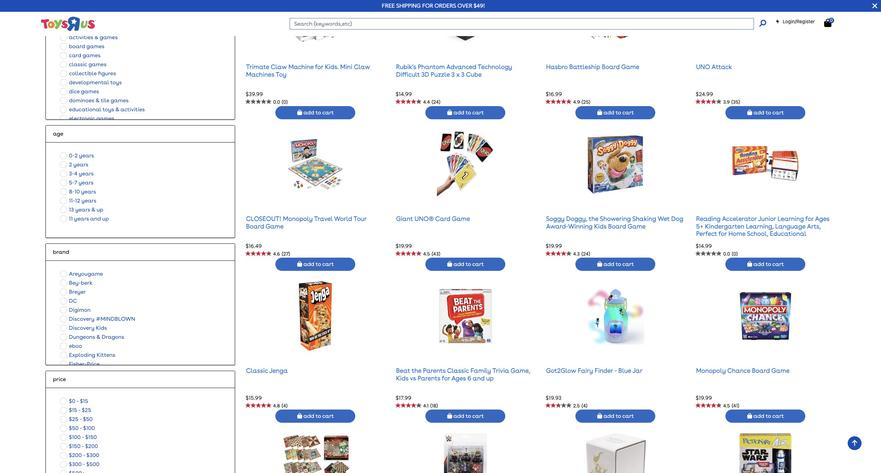 Task type: describe. For each thing, give the bounding box(es) containing it.
bey-berk button
[[58, 279, 95, 288]]

attack
[[712, 63, 732, 71]]

add to cart for uno attack
[[752, 109, 784, 116]]

4.5 for uno®
[[423, 251, 430, 257]]

to for closeout! monopoly travel world tour board game
[[316, 261, 321, 268]]

close button image
[[873, 2, 877, 10]]

trimate claw machine for kids. mini claw machines toy image
[[281, 0, 350, 47]]

4.6
[[273, 251, 280, 257]]

fisher-price button
[[58, 360, 102, 369]]

game inside the 'soggy doggy, the showering shaking wet dog award-winning kids board game'
[[628, 223, 646, 230]]

add to cart button for uno attack
[[726, 106, 806, 119]]

to for beat the parents classic family trivia game, kids vs parents for ages 6 and up
[[466, 413, 471, 420]]

board games button
[[58, 42, 107, 51]]

$25 - $50 button
[[58, 415, 95, 424]]

cart for rubik's phantom advanced technology difficult 3d puzzle 3 x 3 cube
[[472, 109, 484, 116]]

vs
[[410, 375, 416, 382]]

ages inside "beat the parents classic family trivia game, kids vs parents for ages 6 and up"
[[452, 375, 466, 382]]

login/register
[[783, 18, 815, 24]]

$19.93
[[546, 395, 562, 402]]

monopoly chance board game image
[[737, 282, 794, 351]]

1 horizontal spatial $50
[[83, 416, 93, 423]]

2 years
[[69, 161, 88, 168]]

cart for trimate claw machine for kids. mini claw machines toy
[[322, 109, 334, 116]]

add to cart button for classic jenga
[[276, 410, 355, 424]]

games for electronic games
[[96, 115, 114, 122]]

game for hasbro battleship board game
[[621, 63, 639, 71]]

giant uno® card game
[[396, 215, 470, 223]]

0 vertical spatial $15
[[80, 398, 88, 405]]

add for hasbro battleship board game
[[604, 109, 614, 116]]

2 claw from the left
[[354, 63, 370, 71]]

the inside "beat the parents classic family trivia game, kids vs parents for ages 6 and up"
[[412, 367, 421, 375]]

breyer
[[69, 289, 86, 295]]

cart for hasbro battleship board game
[[622, 109, 634, 116]]

games right tile
[[111, 97, 129, 104]]

advanced
[[446, 63, 476, 71]]

for down kindergarten
[[719, 230, 727, 238]]

1 claw from the left
[[271, 63, 287, 71]]

pictionary air star wars family drawing game for kids and adults image
[[737, 434, 794, 474]]

games for dice games
[[81, 88, 99, 95]]

uno attack image
[[737, 0, 794, 47]]

beat
[[396, 367, 410, 375]]

age element
[[53, 130, 228, 138]]

add for monopoly chance board game
[[754, 413, 764, 420]]

cart for monopoly chance board game
[[772, 413, 784, 420]]

exploding
[[69, 352, 95, 359]]

- for $50
[[80, 416, 82, 423]]

years up the 8-10 years
[[79, 179, 94, 186]]

add to cart for beat the parents classic family trivia game, kids vs parents for ages 6 and up
[[452, 413, 484, 420]]

4.6 (27)
[[273, 251, 290, 257]]

0 horizontal spatial $15
[[69, 407, 77, 414]]

got2glow fairy finder - blue jar link
[[546, 367, 643, 375]]

$500
[[86, 461, 99, 468]]

$24.99
[[696, 91, 713, 98]]

$17.99
[[396, 395, 411, 402]]

cart for classic jenga
[[322, 413, 334, 420]]

to for reading accelerator junior learning for ages 5+ kindergarten learning, language arts, perfect for home school, educational resources
[[766, 261, 771, 268]]

tour
[[354, 215, 367, 223]]

$0 - $15 button
[[58, 397, 90, 406]]

collectible figures button
[[58, 69, 118, 78]]

to for monopoly chance board game
[[766, 413, 771, 420]]

shopping bag image for machine
[[297, 110, 302, 115]]

add to cart for trimate claw machine for kids. mini claw machines toy
[[302, 109, 334, 116]]

13 years & up button
[[58, 205, 105, 215]]

$19.99 for monopoly chance board game
[[696, 395, 712, 402]]

shopping bag image for monopoly chance board game
[[747, 414, 752, 419]]

$300 inside button
[[69, 461, 82, 468]]

accelerator
[[722, 215, 757, 223]]

hasbro battleship board game image
[[587, 0, 644, 47]]

1 3 from the left
[[451, 71, 455, 78]]

(27)
[[282, 251, 290, 257]]

years down 11-12 years
[[75, 207, 90, 213]]

discovery #mindblown
[[69, 316, 135, 323]]

ages inside reading accelerator junior learning for ages 5+ kindergarten learning, language arts, perfect for home school, educational resources $14.99
[[815, 215, 830, 223]]

discovery for discovery #mindblown
[[69, 316, 94, 323]]

cart for beat the parents classic family trivia game, kids vs parents for ages 6 and up
[[472, 413, 484, 420]]

(0) for trimate claw machine for kids. mini claw machines toy
[[282, 99, 288, 105]]

13 years & up
[[69, 207, 103, 213]]

& for dragons
[[96, 334, 100, 341]]

trivia
[[493, 367, 509, 375]]

add to cart button for soggy doggy, the showering shaking wet dog award-winning kids board game
[[576, 258, 656, 271]]

perfect
[[696, 230, 717, 238]]

to for rubik's phantom advanced technology difficult 3d puzzle 3 x 3 cube
[[466, 109, 471, 116]]

$0 - $15
[[69, 398, 88, 405]]

figures for action figures
[[87, 25, 105, 31]]

shopping bag image for travel
[[297, 262, 302, 267]]

discovery for discovery kids
[[69, 325, 94, 332]]

add to cart for monopoly chance board game
[[752, 413, 784, 420]]

1 vertical spatial parents
[[418, 375, 440, 382]]

add for trimate claw machine for kids. mini claw machines toy
[[303, 109, 314, 116]]

shopping bag image for board
[[597, 110, 602, 115]]

hasbro battleship board game
[[546, 63, 639, 71]]

0 vertical spatial parents
[[423, 367, 446, 375]]

toys r us image
[[40, 16, 96, 32]]

11
[[69, 216, 73, 222]]

pokemon: elite series: arceus alcove flip deck box - ultra pro, white leatherette trading card box, stores 100 double-sleeved cards image
[[581, 434, 650, 474]]

0.0 for reading accelerator junior learning for ages 5+ kindergarten learning, language arts, perfect for home school, educational resources
[[723, 251, 730, 257]]

tile
[[101, 97, 109, 104]]

3-
[[69, 170, 74, 177]]

1 vertical spatial $25
[[69, 416, 78, 423]]

free shipping for orders over $49!
[[382, 2, 485, 9]]

add to cart for hasbro battleship board game
[[602, 109, 634, 116]]

(0) for reading accelerator junior learning for ages 5+ kindergarten learning, language arts, perfect for home school, educational resources
[[732, 251, 738, 257]]

jenga
[[269, 367, 288, 375]]

games for card games
[[83, 52, 101, 59]]

fairy
[[578, 367, 593, 375]]

years up 2 years
[[79, 152, 94, 159]]

4.5 (41)
[[723, 404, 739, 409]]

shopping bag image for soggy doggy, the showering shaking wet dog award-winning kids board game
[[597, 262, 602, 267]]

reading
[[696, 215, 721, 223]]

beat the parents classic family trivia game, kids vs parents for ages 6 and up
[[396, 367, 530, 382]]

price element
[[53, 376, 228, 384]]

to for giant uno® card game
[[466, 261, 471, 268]]

card games button
[[58, 51, 103, 60]]

kids inside discovery kids button
[[96, 325, 107, 332]]

add to cart button for monopoly chance board game
[[726, 410, 806, 424]]

0.0 (0) for trimate claw machine for kids. mini claw machines toy
[[273, 99, 288, 105]]

4.9
[[573, 99, 580, 105]]

mini
[[340, 63, 352, 71]]

$300 - $500
[[69, 461, 99, 468]]

1 vertical spatial monopoly
[[696, 367, 726, 375]]

dog
[[671, 215, 683, 223]]

11-
[[69, 197, 75, 204]]

4.4
[[423, 99, 430, 105]]

game inside closeout! monopoly travel world tour board game
[[266, 223, 284, 230]]

add to cart button for trimate claw machine for kids. mini claw machines toy
[[276, 106, 355, 119]]

free shipping for orders over $49! link
[[382, 2, 485, 9]]

uno attack
[[696, 63, 732, 71]]

shipping
[[396, 2, 421, 9]]

machine
[[288, 63, 314, 71]]

0-2 years button
[[58, 151, 96, 160]]

wwe heroclix: the rock ?n? sock connection 2-player starter set image
[[431, 434, 500, 474]]

shopping bag image for advanced
[[447, 110, 452, 115]]

puzzle
[[431, 71, 450, 78]]

add to cart button for reading accelerator junior learning for ages 5+ kindergarten learning, language arts, perfect for home school, educational resources
[[726, 258, 806, 271]]

and inside 11 years and up "button"
[[90, 216, 101, 222]]

closeout! monopoly travel world tour board game image
[[287, 130, 344, 199]]

2 years button
[[58, 160, 90, 169]]

4.4 (24)
[[423, 99, 440, 105]]

games for board games
[[86, 43, 104, 50]]

over
[[458, 2, 472, 9]]

developmental toys
[[69, 79, 122, 86]]

- for $25
[[78, 407, 80, 414]]

add for soggy doggy, the showering shaking wet dog award-winning kids board game
[[604, 261, 614, 268]]

shopping bag image for classic jenga
[[297, 414, 302, 419]]

rubik's phantom advanced technology difficult 3d puzzle 3 x 3 cube link
[[396, 63, 512, 78]]

3-4 years button
[[58, 169, 96, 178]]

0-
[[69, 152, 75, 159]]

board
[[69, 43, 85, 50]]

0 vertical spatial $150
[[85, 434, 97, 441]]

add for beat the parents classic family trivia game, kids vs parents for ages 6 and up
[[453, 413, 464, 420]]

shopping bag image for reading accelerator junior learning for ages 5+ kindergarten learning, language arts, perfect for home school, educational resources
[[747, 262, 752, 267]]

board games
[[69, 43, 104, 50]]

cart for closeout! monopoly travel world tour board game
[[322, 261, 334, 268]]

add to cart for reading accelerator junior learning for ages 5+ kindergarten learning, language arts, perfect for home school, educational resources
[[752, 261, 784, 268]]

kindergarten
[[705, 223, 744, 230]]

0 link
[[824, 18, 839, 27]]

0-2 years
[[69, 152, 94, 159]]

kids inside the 'soggy doggy, the showering shaking wet dog award-winning kids board game'
[[594, 223, 607, 230]]

shopping bag image for beat the parents classic family trivia game, kids vs parents for ages 6 and up
[[447, 414, 452, 419]]

rubik's phantom advanced technology difficult 3d puzzle 3 x 3 cube image
[[437, 0, 494, 47]]

(43)
[[432, 251, 440, 257]]

brand element
[[53, 248, 228, 257]]

5-7 years button
[[58, 178, 96, 187]]

hasbro
[[546, 63, 568, 71]]

reading accelerator junior learning for ages 5+ kindergarten learning, language arts, perfect for home school, educational resources $14.99
[[696, 215, 830, 250]]

discovery kids button
[[58, 324, 109, 333]]

dc button
[[58, 297, 79, 306]]

exploding kittens
[[69, 352, 115, 359]]

2.5
[[573, 404, 580, 409]]

educational
[[770, 230, 806, 238]]

13
[[69, 207, 74, 213]]

classic games - 365 games for kids image
[[281, 434, 350, 474]]



Task type: vqa. For each thing, say whether or not it's contained in the screenshot.


Task type: locate. For each thing, give the bounding box(es) containing it.
& for tile
[[96, 97, 99, 104]]

4.1
[[423, 404, 429, 409]]

kids down discovery #mindblown on the bottom left of page
[[96, 325, 107, 332]]

up down family
[[486, 375, 494, 382]]

figures up developmental toys in the left top of the page
[[98, 70, 116, 77]]

ages up arts, on the top right of page
[[815, 215, 830, 223]]

soggy
[[546, 215, 565, 223]]

0 vertical spatial monopoly
[[283, 215, 313, 223]]

age
[[53, 130, 63, 137]]

0 horizontal spatial $25
[[69, 416, 78, 423]]

to for hasbro battleship board game
[[616, 109, 621, 116]]

0 horizontal spatial 4.5
[[423, 251, 430, 257]]

1 horizontal spatial (0)
[[732, 251, 738, 257]]

$300 up $500 at the bottom left
[[86, 452, 99, 459]]

(24) for winning
[[582, 251, 590, 257]]

1 horizontal spatial kids
[[396, 375, 409, 382]]

toys for developmental
[[110, 79, 122, 86]]

0 vertical spatial $25
[[82, 407, 91, 414]]

(4) right 2.5 on the bottom right of the page
[[582, 404, 587, 409]]

add to cart button for closeout! monopoly travel world tour board game
[[276, 258, 355, 271]]

2 discovery from the top
[[69, 325, 94, 332]]

0 vertical spatial 2
[[75, 152, 78, 159]]

the up vs
[[412, 367, 421, 375]]

discovery #mindblown button
[[58, 315, 137, 324]]

- right $0
[[77, 398, 79, 405]]

learning
[[778, 215, 804, 223]]

1 vertical spatial 2
[[69, 161, 72, 168]]

None search field
[[290, 18, 766, 30]]

1 vertical spatial discovery
[[69, 325, 94, 332]]

11-12 years button
[[58, 196, 98, 205]]

discovery up dungeons
[[69, 325, 94, 332]]

dungeons & dragons button
[[58, 333, 126, 342]]

games down educational toys & activities
[[96, 115, 114, 122]]

1 vertical spatial $150
[[69, 443, 80, 450]]

electronic
[[69, 115, 95, 122]]

$14.99 down perfect at the right of the page
[[696, 243, 712, 250]]

2 3 from the left
[[461, 71, 465, 78]]

add to cart button for rubik's phantom advanced technology difficult 3d puzzle 3 x 3 cube
[[426, 106, 506, 119]]

& left tile
[[96, 97, 99, 104]]

1 horizontal spatial classic
[[447, 367, 469, 375]]

add to cart button for giant uno® card game
[[426, 258, 506, 271]]

games down developmental toys button
[[81, 88, 99, 95]]

0 horizontal spatial classic
[[246, 367, 268, 375]]

(24) right 4.3
[[582, 251, 590, 257]]

1 horizontal spatial 0.0
[[723, 251, 730, 257]]

games down activities & games
[[86, 43, 104, 50]]

3.9
[[723, 99, 730, 105]]

0 vertical spatial 0.0
[[273, 99, 280, 105]]

years up 11-12 years
[[81, 188, 96, 195]]

(0) down home
[[732, 251, 738, 257]]

$19.99
[[396, 243, 412, 250], [546, 243, 562, 250], [696, 395, 712, 402]]

$15 - $25
[[69, 407, 91, 414]]

activities up age element
[[121, 106, 145, 113]]

1 horizontal spatial $15
[[80, 398, 88, 405]]

& up the 11 years and up
[[91, 207, 95, 213]]

0 vertical spatial activities
[[69, 34, 93, 41]]

$50 up $50 - $100
[[83, 416, 93, 423]]

1 vertical spatial $200
[[69, 452, 82, 459]]

add for rubik's phantom advanced technology difficult 3d puzzle 3 x 3 cube
[[453, 109, 464, 116]]

11-12 years
[[69, 197, 96, 204]]

0 vertical spatial figures
[[87, 25, 105, 31]]

game
[[621, 63, 639, 71], [452, 215, 470, 223], [266, 223, 284, 230], [628, 223, 646, 230], [772, 367, 790, 375]]

- left $500 at the bottom left
[[83, 461, 85, 468]]

game for monopoly chance board game
[[772, 367, 790, 375]]

up for 11 years and up
[[102, 216, 109, 222]]

$100
[[83, 425, 95, 432], [69, 434, 81, 441]]

(41)
[[732, 404, 739, 409]]

4.5 for chance
[[723, 404, 730, 409]]

soggy doggy, the showering shaking wet dog award-winning kids board game image
[[587, 130, 644, 199]]

games for classic games
[[88, 61, 107, 68]]

up down 13 years & up in the left of the page
[[102, 216, 109, 222]]

0 horizontal spatial $50
[[69, 425, 79, 432]]

0.0 down resources
[[723, 251, 730, 257]]

got2glow fairy finder - blue jar image
[[587, 282, 644, 351]]

add to cart for soggy doggy, the showering shaking wet dog award-winning kids board game
[[602, 261, 634, 268]]

- left blue
[[614, 367, 617, 375]]

and down 13 years & up in the left of the page
[[90, 216, 101, 222]]

add for got2glow fairy finder - blue jar
[[604, 413, 614, 420]]

0 horizontal spatial activities
[[69, 34, 93, 41]]

years inside "button"
[[74, 216, 89, 222]]

figures up activities & games
[[87, 25, 105, 31]]

2 (4) from the left
[[582, 404, 587, 409]]

up inside "beat the parents classic family trivia game, kids vs parents for ages 6 and up"
[[486, 375, 494, 382]]

1 horizontal spatial claw
[[354, 63, 370, 71]]

phantom
[[418, 63, 445, 71]]

discovery
[[69, 316, 94, 323], [69, 325, 94, 332]]

1 horizontal spatial ages
[[815, 215, 830, 223]]

$100 down $50 - $100 button
[[69, 434, 81, 441]]

(0) down "toy"
[[282, 99, 288, 105]]

- for $200
[[82, 443, 84, 450]]

for up arts, on the top right of page
[[806, 215, 814, 223]]

1 horizontal spatial $25
[[82, 407, 91, 414]]

$15
[[80, 398, 88, 405], [69, 407, 77, 414]]

and down family
[[473, 375, 485, 382]]

figures for collectible figures
[[98, 70, 116, 77]]

add to cart for giant uno® card game
[[452, 261, 484, 268]]

discovery down the "digimon"
[[69, 316, 94, 323]]

parents right vs
[[418, 375, 440, 382]]

1 vertical spatial 0.0 (0)
[[723, 251, 738, 257]]

classic jenga image
[[287, 282, 344, 351]]

electronic games
[[69, 115, 114, 122]]

1 discovery from the top
[[69, 316, 94, 323]]

activities & games button
[[58, 33, 120, 42]]

- for $300
[[83, 452, 85, 459]]

learning,
[[746, 223, 774, 230]]

closeout!
[[246, 215, 281, 223]]

language
[[775, 223, 806, 230]]

kids
[[594, 223, 607, 230], [96, 325, 107, 332], [396, 375, 409, 382]]

classic inside "beat the parents classic family trivia game, kids vs parents for ages 6 and up"
[[447, 367, 469, 375]]

(4) for jenga
[[282, 404, 288, 409]]

reading accelerator junior learning for ages 5+ kindergarten learning, language arts, perfect for home school, educational resources image
[[731, 130, 800, 199]]

1 vertical spatial $15
[[69, 407, 77, 414]]

resources
[[696, 238, 726, 245]]

cart for reading accelerator junior learning for ages 5+ kindergarten learning, language arts, perfect for home school, educational resources
[[772, 261, 784, 268]]

monopoly left chance at the right of the page
[[696, 367, 726, 375]]

up up the 11 years and up
[[97, 207, 103, 213]]

kids inside "beat the parents classic family trivia game, kids vs parents for ages 6 and up"
[[396, 375, 409, 382]]

- down $0 - $15
[[78, 407, 80, 414]]

$300 inside "button"
[[86, 452, 99, 459]]

shopping bag image for giant uno® card game
[[447, 262, 452, 267]]

shopping bag image inside 0 link
[[824, 19, 832, 27]]

orders
[[434, 2, 456, 9]]

add for giant uno® card game
[[453, 261, 464, 268]]

discovery kids
[[69, 325, 107, 332]]

$14.99 inside reading accelerator junior learning for ages 5+ kindergarten learning, language arts, perfect for home school, educational resources $14.99
[[696, 243, 712, 250]]

years up 5-7 years
[[79, 170, 94, 177]]

4.5 left (43)
[[423, 251, 430, 257]]

cart for giant uno® card game
[[472, 261, 484, 268]]

figures inside action figures button
[[87, 25, 105, 31]]

add for reading accelerator junior learning for ages 5+ kindergarten learning, language arts, perfect for home school, educational resources
[[754, 261, 764, 268]]

0
[[830, 18, 833, 23]]

kids down beat
[[396, 375, 409, 382]]

uno
[[696, 63, 710, 71]]

$150 up $150 - $200 at the bottom
[[85, 434, 97, 441]]

$49!
[[474, 2, 485, 9]]

0 horizontal spatial (24)
[[432, 99, 440, 105]]

#mindblown
[[96, 316, 135, 323]]

1 vertical spatial $100
[[69, 434, 81, 441]]

1 horizontal spatial 4.5
[[723, 404, 730, 409]]

- for $150
[[82, 434, 84, 441]]

6
[[467, 375, 471, 382]]

bey-
[[69, 280, 81, 286]]

$200 inside button
[[85, 443, 98, 450]]

$200 down $150 - $200 button
[[69, 452, 82, 459]]

classic up 6
[[447, 367, 469, 375]]

$300 down $200 - $300 "button"
[[69, 461, 82, 468]]

to for got2glow fairy finder - blue jar
[[616, 413, 621, 420]]

- inside "button"
[[83, 452, 85, 459]]

the inside the 'soggy doggy, the showering shaking wet dog award-winning kids board game'
[[589, 215, 598, 223]]

add to cart for classic jenga
[[302, 413, 334, 420]]

$19.99 for giant uno® card game
[[396, 243, 412, 250]]

0 vertical spatial toys
[[110, 79, 122, 86]]

board right chance at the right of the page
[[752, 367, 770, 375]]

1 vertical spatial 4.5
[[723, 404, 730, 409]]

$15 up $15 - $25
[[80, 398, 88, 405]]

Enter Keyword or Item No. search field
[[290, 18, 754, 30]]

monopoly left travel
[[283, 215, 313, 223]]

0 vertical spatial the
[[589, 215, 598, 223]]

2 vertical spatial kids
[[396, 375, 409, 382]]

digimon
[[69, 307, 91, 313]]

2 horizontal spatial kids
[[594, 223, 607, 230]]

free
[[382, 2, 395, 9]]

$100 up the $100 - $150
[[83, 425, 95, 432]]

0 horizontal spatial $14.99
[[396, 91, 412, 98]]

1 horizontal spatial 3
[[461, 71, 465, 78]]

& down dominoes & tile games
[[115, 106, 119, 113]]

0 vertical spatial 4.5
[[423, 251, 430, 257]]

closeout! monopoly travel world tour board game
[[246, 215, 367, 230]]

monopoly
[[283, 215, 313, 223], [696, 367, 726, 375]]

2 up 3-
[[69, 161, 72, 168]]

1 horizontal spatial the
[[589, 215, 598, 223]]

- for $100
[[80, 425, 82, 432]]

1 vertical spatial $14.99
[[696, 243, 712, 250]]

1 vertical spatial and
[[473, 375, 485, 382]]

- down the $100 - $150
[[82, 443, 84, 450]]

8-
[[69, 188, 75, 195]]

board inside the 'soggy doggy, the showering shaking wet dog award-winning kids board game'
[[608, 223, 626, 230]]

1 vertical spatial $300
[[69, 461, 82, 468]]

0 horizontal spatial $300
[[69, 461, 82, 468]]

0 vertical spatial $100
[[83, 425, 95, 432]]

& down action figures
[[94, 34, 98, 41]]

areyougame button
[[58, 270, 105, 279]]

price
[[87, 361, 100, 368]]

add to cart button for hasbro battleship board game
[[576, 106, 656, 119]]

& for games
[[94, 34, 98, 41]]

- for $500
[[83, 461, 85, 468]]

1 horizontal spatial (4)
[[582, 404, 587, 409]]

hasbro battleship board game link
[[546, 63, 639, 71]]

world
[[334, 215, 352, 223]]

0 vertical spatial (0)
[[282, 99, 288, 105]]

0 horizontal spatial (0)
[[282, 99, 288, 105]]

0 vertical spatial (24)
[[432, 99, 440, 105]]

0 vertical spatial up
[[97, 207, 103, 213]]

2 up 2 years
[[75, 152, 78, 159]]

1 horizontal spatial $14.99
[[696, 243, 712, 250]]

years down 13 years & up button
[[74, 216, 89, 222]]

(4) for fairy
[[582, 404, 587, 409]]

ages left 6
[[452, 375, 466, 382]]

classic games button
[[58, 60, 109, 69]]

0 horizontal spatial $200
[[69, 452, 82, 459]]

0 vertical spatial kids
[[594, 223, 607, 230]]

figures inside collectible figures button
[[98, 70, 116, 77]]

the
[[589, 215, 598, 223], [412, 367, 421, 375]]

- down $15 - $25
[[80, 416, 82, 423]]

to for uno attack
[[766, 109, 771, 116]]

1 vertical spatial toys
[[103, 106, 114, 113]]

1 classic from the left
[[246, 367, 268, 375]]

board down showering
[[608, 223, 626, 230]]

$50
[[83, 416, 93, 423], [69, 425, 79, 432]]

exploding kittens button
[[58, 351, 117, 360]]

add to cart
[[302, 109, 334, 116], [452, 109, 484, 116], [602, 109, 634, 116], [752, 109, 784, 116], [302, 261, 334, 268], [452, 261, 484, 268], [602, 261, 634, 268], [752, 261, 784, 268], [302, 413, 334, 420], [452, 413, 484, 420], [602, 413, 634, 420], [752, 413, 784, 420]]

2 classic from the left
[[447, 367, 469, 375]]

shopping bag image for finder
[[597, 414, 602, 419]]

and inside "beat the parents classic family trivia game, kids vs parents for ages 6 and up"
[[473, 375, 485, 382]]

beat the parents classic family trivia game, kids vs parents for ages 6 and up link
[[396, 367, 530, 382]]

1 horizontal spatial (24)
[[582, 251, 590, 257]]

add for classic jenga
[[303, 413, 314, 420]]

and
[[90, 216, 101, 222], [473, 375, 485, 382]]

to for soggy doggy, the showering shaking wet dog award-winning kids board game
[[616, 261, 621, 268]]

(35)
[[732, 99, 740, 105]]

7
[[74, 179, 77, 186]]

0 vertical spatial $200
[[85, 443, 98, 450]]

add to cart button for got2glow fairy finder - blue jar
[[576, 410, 656, 424]]

up inside button
[[97, 207, 103, 213]]

11 years and up button
[[58, 215, 111, 224]]

$25 down $15 - $25 button at bottom
[[69, 416, 78, 423]]

0 horizontal spatial $19.99
[[396, 243, 412, 250]]

0 horizontal spatial 0.0
[[273, 99, 280, 105]]

award-
[[546, 223, 568, 230]]

add for closeout! monopoly travel world tour board game
[[303, 261, 314, 268]]

1 vertical spatial (0)
[[732, 251, 738, 257]]

5-
[[69, 179, 74, 186]]

3d
[[421, 71, 429, 78]]

dice
[[69, 88, 80, 95]]

1 horizontal spatial $19.99
[[546, 243, 562, 250]]

shaking
[[632, 215, 656, 223]]

1 vertical spatial 0.0
[[723, 251, 730, 257]]

years up 3-4 years
[[73, 161, 88, 168]]

0 vertical spatial $50
[[83, 416, 93, 423]]

doggy,
[[566, 215, 587, 223]]

1 horizontal spatial $200
[[85, 443, 98, 450]]

0.0 (0) down "toy"
[[273, 99, 288, 105]]

games up the collectible figures
[[88, 61, 107, 68]]

up inside "button"
[[102, 216, 109, 222]]

dominoes & tile games button
[[58, 96, 131, 105]]

add to cart for got2glow fairy finder - blue jar
[[602, 413, 634, 420]]

0.0 down "toy"
[[273, 99, 280, 105]]

$200 up $200 - $300
[[85, 443, 98, 450]]

1 horizontal spatial activities
[[121, 106, 145, 113]]

$14.99
[[396, 91, 412, 98], [696, 243, 712, 250]]

0 vertical spatial 0.0 (0)
[[273, 99, 288, 105]]

up for 13 years & up
[[97, 207, 103, 213]]

game for giant uno® card game
[[452, 215, 470, 223]]

2 vertical spatial up
[[486, 375, 494, 382]]

1 horizontal spatial $100
[[83, 425, 95, 432]]

for inside trimate claw machine for kids. mini claw machines toy
[[315, 63, 323, 71]]

0 horizontal spatial monopoly
[[283, 215, 313, 223]]

3 right x
[[461, 71, 465, 78]]

0.0 for trimate claw machine for kids. mini claw machines toy
[[273, 99, 280, 105]]

1 vertical spatial activities
[[121, 106, 145, 113]]

monopoly inside closeout! monopoly travel world tour board game
[[283, 215, 313, 223]]

the up the winning at top
[[589, 215, 598, 223]]

$25 up $25 - $50
[[82, 407, 91, 414]]

games down action figures
[[100, 34, 118, 41]]

$50 down $25 - $50 button
[[69, 425, 79, 432]]

10
[[75, 188, 80, 195]]

2.5 (4)
[[573, 404, 587, 409]]

cart for uno attack
[[772, 109, 784, 116]]

1 (4) from the left
[[282, 404, 288, 409]]

& down discovery kids
[[96, 334, 100, 341]]

0 vertical spatial ages
[[815, 215, 830, 223]]

4.5 left "(41)" at the bottom right
[[723, 404, 730, 409]]

to for trimate claw machine for kids. mini claw machines toy
[[316, 109, 321, 116]]

1 horizontal spatial and
[[473, 375, 485, 382]]

for left kids.
[[315, 63, 323, 71]]

kids down showering
[[594, 223, 607, 230]]

$150 - $200 button
[[58, 442, 100, 451]]

fisher-
[[69, 361, 87, 368]]

0 vertical spatial and
[[90, 216, 101, 222]]

shopping bag image for uno attack
[[747, 110, 752, 115]]

activities
[[69, 34, 93, 41], [121, 106, 145, 113]]

add to cart for rubik's phantom advanced technology difficult 3d puzzle 3 x 3 cube
[[452, 109, 484, 116]]

0 vertical spatial discovery
[[69, 316, 94, 323]]

0 horizontal spatial 0.0 (0)
[[273, 99, 288, 105]]

- up $300 - $500
[[83, 452, 85, 459]]

0 horizontal spatial 2
[[69, 161, 72, 168]]

uno®
[[415, 215, 434, 223]]

parents right beat
[[423, 367, 446, 375]]

&
[[94, 34, 98, 41], [96, 97, 99, 104], [115, 106, 119, 113], [91, 207, 95, 213], [96, 334, 100, 341]]

1 horizontal spatial 2
[[75, 152, 78, 159]]

0 vertical spatial $300
[[86, 452, 99, 459]]

chance
[[727, 367, 750, 375]]

1 vertical spatial the
[[412, 367, 421, 375]]

(24) for x
[[432, 99, 440, 105]]

kids.
[[325, 63, 339, 71]]

to for classic jenga
[[316, 413, 321, 420]]

1 vertical spatial (24)
[[582, 251, 590, 257]]

reading accelerator junior learning for ages 5+ kindergarten learning, language arts, perfect for home school, educational resources link
[[696, 215, 830, 245]]

add
[[303, 109, 314, 116], [453, 109, 464, 116], [604, 109, 614, 116], [754, 109, 764, 116], [303, 261, 314, 268], [453, 261, 464, 268], [604, 261, 614, 268], [754, 261, 764, 268], [303, 413, 314, 420], [453, 413, 464, 420], [604, 413, 614, 420], [754, 413, 764, 420]]

$15 down "$0 - $15" button
[[69, 407, 77, 414]]

1 vertical spatial figures
[[98, 70, 116, 77]]

1 vertical spatial up
[[102, 216, 109, 222]]

games up classic games
[[83, 52, 101, 59]]

0 vertical spatial $14.99
[[396, 91, 412, 98]]

classic left jenga at the left
[[246, 367, 268, 375]]

years up 13 years & up in the left of the page
[[81, 197, 96, 204]]

shopping bag image
[[297, 110, 302, 115], [447, 110, 452, 115], [597, 110, 602, 115], [297, 262, 302, 267], [597, 414, 602, 419]]

rubik's
[[396, 63, 416, 71]]

0 horizontal spatial $100
[[69, 434, 81, 441]]

add to cart for closeout! monopoly travel world tour board game
[[302, 261, 334, 268]]

claw up "toy"
[[271, 63, 287, 71]]

toys for educational
[[103, 106, 114, 113]]

0 horizontal spatial 3
[[451, 71, 455, 78]]

$14.99 down difficult
[[396, 91, 412, 98]]

0 horizontal spatial the
[[412, 367, 421, 375]]

x
[[456, 71, 460, 78]]

activities down action figures button
[[69, 34, 93, 41]]

- down $25 - $50
[[80, 425, 82, 432]]

cart
[[322, 109, 334, 116], [472, 109, 484, 116], [622, 109, 634, 116], [772, 109, 784, 116], [322, 261, 334, 268], [472, 261, 484, 268], [622, 261, 634, 268], [772, 261, 784, 268], [322, 413, 334, 420], [472, 413, 484, 420], [622, 413, 634, 420], [772, 413, 784, 420]]

shopping bag image
[[824, 19, 832, 27], [747, 110, 752, 115], [447, 262, 452, 267], [597, 262, 602, 267], [747, 262, 752, 267], [297, 414, 302, 419], [447, 414, 452, 419], [747, 414, 752, 419]]

dominoes
[[69, 97, 94, 104]]

add for uno attack
[[754, 109, 764, 116]]

for
[[315, 63, 323, 71], [806, 215, 814, 223], [719, 230, 727, 238], [442, 375, 450, 382]]

0 horizontal spatial claw
[[271, 63, 287, 71]]

1 horizontal spatial monopoly
[[696, 367, 726, 375]]

4.1 (18)
[[423, 404, 438, 409]]

1 vertical spatial ages
[[452, 375, 466, 382]]

toys up dominoes & tile games
[[110, 79, 122, 86]]

collectible figures
[[69, 70, 116, 77]]

- for $15
[[77, 398, 79, 405]]

figures
[[87, 25, 105, 31], [98, 70, 116, 77]]

0 horizontal spatial ages
[[452, 375, 466, 382]]

3 left x
[[451, 71, 455, 78]]

educational
[[69, 106, 101, 113]]

- up $150 - $200 at the bottom
[[82, 434, 84, 441]]

cart for got2glow fairy finder - blue jar
[[622, 413, 634, 420]]

$19.99 for soggy doggy, the showering shaking wet dog award-winning kids board game
[[546, 243, 562, 250]]

1 vertical spatial kids
[[96, 325, 107, 332]]

$200 inside "button"
[[69, 452, 82, 459]]

for left 6
[[442, 375, 450, 382]]

(24) right the 4.4
[[432, 99, 440, 105]]

claw right mini
[[354, 63, 370, 71]]

toys down tile
[[103, 106, 114, 113]]

add to cart button for beat the parents classic family trivia game, kids vs parents for ages 6 and up
[[426, 410, 506, 424]]

for inside "beat the parents classic family trivia game, kids vs parents for ages 6 and up"
[[442, 375, 450, 382]]

for
[[422, 2, 433, 9]]

ages
[[815, 215, 830, 223], [452, 375, 466, 382]]

0 horizontal spatial and
[[90, 216, 101, 222]]

0 horizontal spatial (4)
[[282, 404, 288, 409]]

board right battleship
[[602, 63, 620, 71]]

$150 down $100 - $150 button
[[69, 443, 80, 450]]

0.0 (0) down home
[[723, 251, 738, 257]]

(4) right 4.8
[[282, 404, 288, 409]]

beat the parents classic family trivia game, kids vs parents for ages 6 and up image
[[437, 282, 494, 351]]

board inside closeout! monopoly travel world tour board game
[[246, 223, 264, 230]]

board down "closeout!"
[[246, 223, 264, 230]]

1 horizontal spatial 0.0 (0)
[[723, 251, 738, 257]]

giant uno® card game image
[[437, 130, 494, 199]]

1 horizontal spatial $150
[[85, 434, 97, 441]]

cube
[[466, 71, 482, 78]]

0 horizontal spatial $150
[[69, 443, 80, 450]]

1 vertical spatial $50
[[69, 425, 79, 432]]



